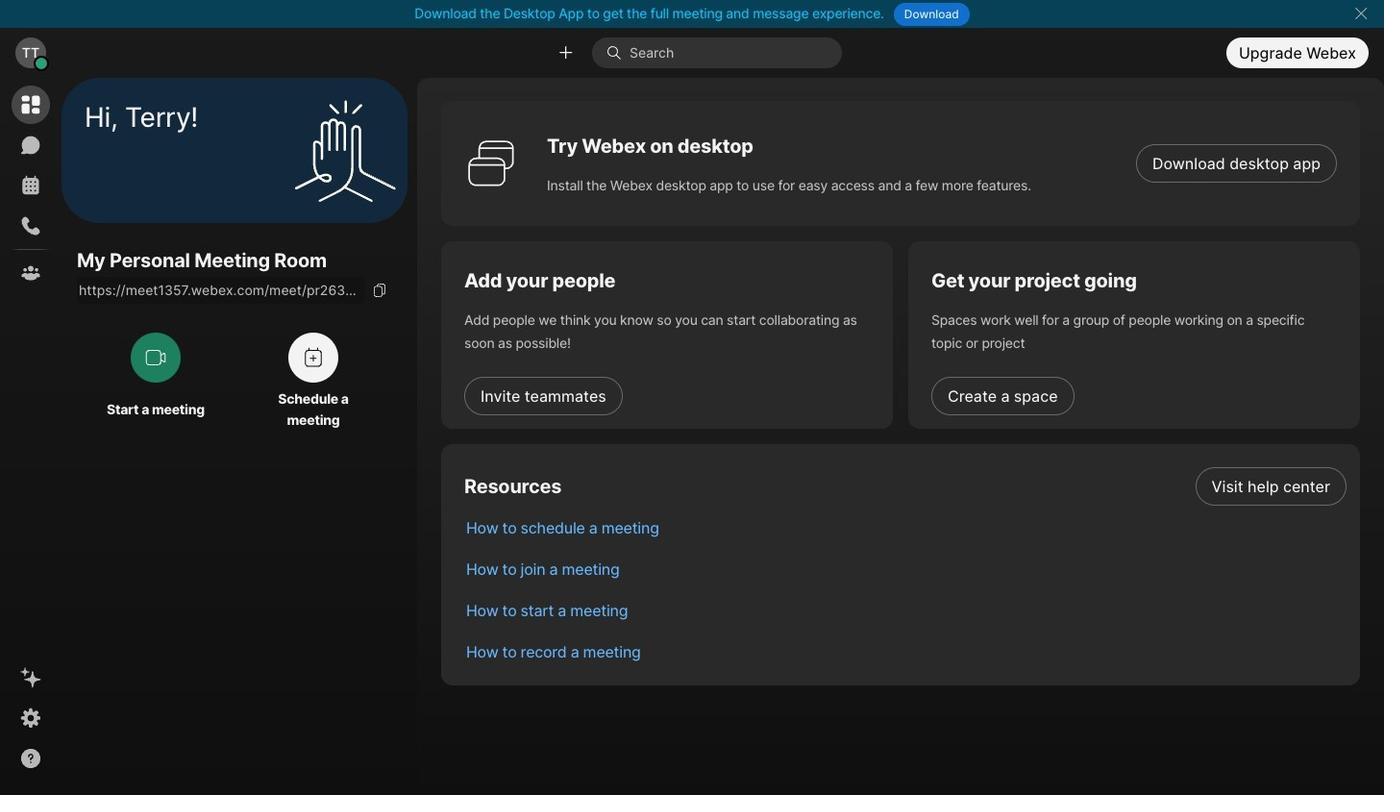 Task type: locate. For each thing, give the bounding box(es) containing it.
webex tab list
[[12, 86, 50, 292]]

None text field
[[77, 277, 365, 304]]

navigation
[[0, 78, 62, 795]]

two hands high fiving image
[[287, 93, 403, 208]]

cancel_16 image
[[1354, 6, 1369, 21]]

5 list item from the top
[[451, 631, 1360, 672]]

2 list item from the top
[[451, 507, 1360, 548]]

list item
[[451, 465, 1360, 507], [451, 507, 1360, 548], [451, 548, 1360, 589], [451, 589, 1360, 631], [451, 631, 1360, 672]]



Task type: describe. For each thing, give the bounding box(es) containing it.
4 list item from the top
[[451, 589, 1360, 631]]

3 list item from the top
[[451, 548, 1360, 589]]

1 list item from the top
[[451, 465, 1360, 507]]



